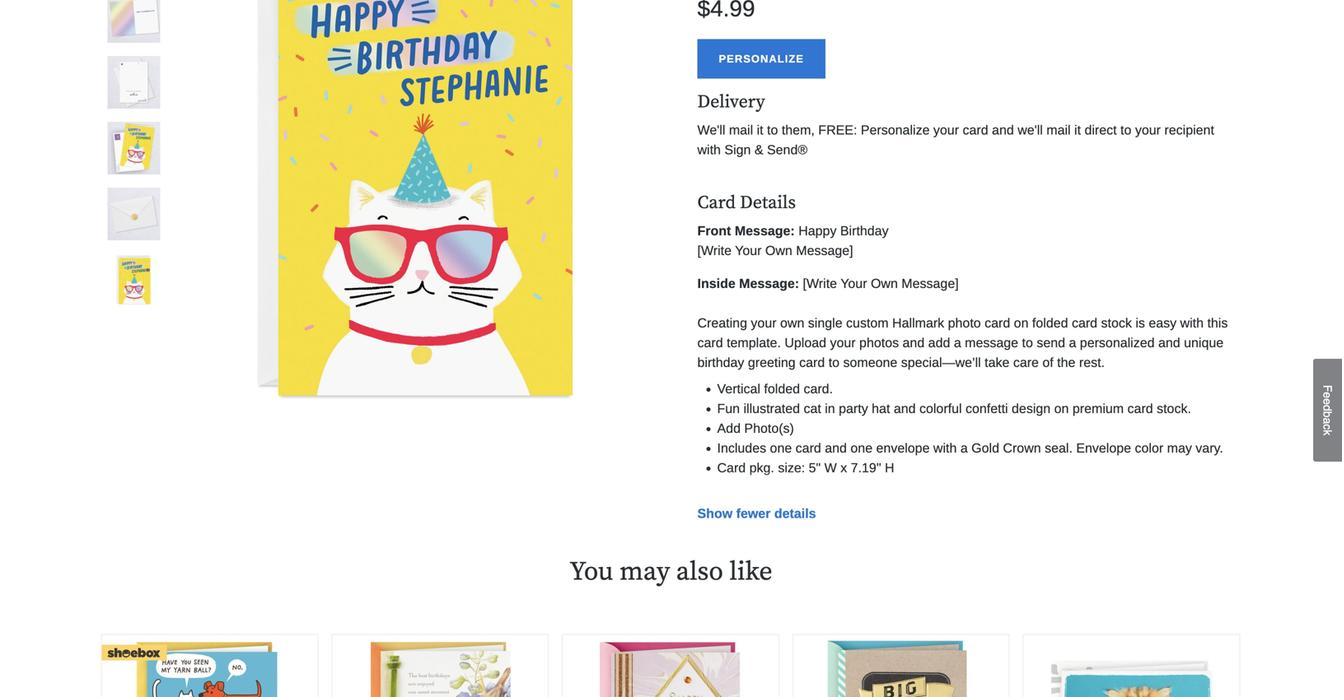 Task type: describe. For each thing, give the bounding box(es) containing it.
a inside button
[[1321, 418, 1334, 425]]

cat
[[804, 402, 821, 416]]

and inside we'll mail it to them, free: personalize your card and we'll mail it direct to your recipient with sign & send®
[[992, 123, 1014, 138]]

greeting
[[748, 355, 796, 370]]

own
[[780, 316, 804, 331]]

stock.
[[1157, 402, 1191, 416]]

free:
[[818, 123, 857, 138]]

unique
[[1184, 336, 1224, 350]]

take
[[985, 355, 1010, 370]]

on inside creating your own single custom hallmark photo card on folded card stock is easy with this card template. upload your photos and add a message to send a personalized and unique birthday greeting card to someone special—we'll take care of the rest.
[[1014, 316, 1029, 331]]

message] inside 'front message: happy birthday [write your own message]'
[[796, 243, 853, 258]]

2 article from the left
[[793, 635, 1010, 698]]

vertical
[[717, 382, 760, 397]]

1 horizontal spatial message]
[[902, 276, 959, 291]]

inside
[[697, 276, 736, 291]]

color
[[1135, 441, 1164, 456]]

confetti
[[966, 402, 1008, 416]]

may inside vertical folded card. fun illustrated cat in party hat and colorful confetti design on premium card stock. add photo(s) includes one card and one envelope with a gold crown seal. envelope color may vary. card pkg. size: 5" w x 7.19" h
[[1167, 441, 1192, 456]]

card up message
[[985, 316, 1010, 331]]

a inside vertical folded card. fun illustrated cat in party hat and colorful confetti design on premium card stock. add photo(s) includes one card and one envelope with a gold crown seal. envelope color may vary. card pkg. size: 5" w x 7.19" h
[[961, 441, 968, 456]]

show fewer details button
[[697, 507, 816, 522]]

of
[[1043, 355, 1054, 370]]

f
[[1321, 386, 1334, 393]]

card.
[[804, 382, 833, 397]]

and down the easy
[[1158, 336, 1180, 350]]

and down hallmark
[[903, 336, 925, 350]]

personalize inside we'll mail it to them, free: personalize your card and we'll mail it direct to your recipient with sign & send®
[[861, 123, 930, 138]]

gold
[[972, 441, 999, 456]]

to up send®
[[767, 123, 778, 138]]

special—we'll
[[901, 355, 981, 370]]

message
[[965, 336, 1018, 350]]

birthday
[[697, 355, 744, 370]]

care
[[1013, 355, 1039, 370]]

a up the at the bottom right of page
[[1069, 336, 1076, 350]]

in
[[825, 402, 835, 416]]

2 e from the top
[[1321, 399, 1334, 405]]

2 one from the left
[[851, 441, 873, 456]]

someone
[[843, 355, 898, 370]]

hallmark
[[892, 316, 944, 331]]

party
[[839, 402, 868, 416]]

we'll
[[1018, 123, 1043, 138]]

creating
[[697, 316, 747, 331]]

sign
[[725, 143, 751, 157]]

folded inside vertical folded card. fun illustrated cat in party hat and colorful confetti design on premium card stock. add photo(s) includes one card and one envelope with a gold crown seal. envelope color may vary. card pkg. size: 5" w x 7.19" h
[[764, 382, 800, 397]]

x
[[841, 461, 847, 476]]

b
[[1321, 412, 1334, 418]]

&
[[755, 143, 763, 157]]

fun
[[717, 402, 740, 416]]

message: for front
[[735, 224, 795, 238]]

direct
[[1085, 123, 1117, 138]]

photo(s)
[[744, 421, 794, 436]]

details
[[774, 507, 816, 522]]

birthday
[[840, 224, 889, 238]]

includes
[[717, 441, 766, 456]]

5"
[[809, 461, 821, 476]]

c
[[1321, 425, 1334, 430]]

card left 'stock'
[[1072, 316, 1098, 331]]

card inside vertical folded card. fun illustrated cat in party hat and colorful confetti design on premium card stock. add photo(s) includes one card and one envelope with a gold crown seal. envelope color may vary. card pkg. size: 5" w x 7.19" h
[[717, 461, 746, 476]]

single
[[808, 316, 843, 331]]

folded inside creating your own single custom hallmark photo card on folded card stock is easy with this card template. upload your photos and add a message to send a personalized and unique birthday greeting card to someone special—we'll take care of the rest.
[[1032, 316, 1068, 331]]

seal.
[[1045, 441, 1073, 456]]

you may also like
[[570, 556, 773, 589]]

vary.
[[1196, 441, 1223, 456]]

1 horizontal spatial your
[[841, 276, 867, 291]]

1 mail from the left
[[729, 123, 753, 138]]

is
[[1136, 316, 1145, 331]]

card up 5"
[[796, 441, 821, 456]]

0 horizontal spatial personalize
[[719, 53, 804, 65]]

upload
[[785, 336, 826, 350]]

delivery
[[697, 91, 765, 114]]

0 horizontal spatial may
[[620, 556, 670, 589]]

them,
[[782, 123, 815, 138]]

a right add
[[954, 336, 961, 350]]

illustrated
[[744, 402, 800, 416]]

size:
[[778, 461, 805, 476]]

we'll
[[697, 123, 725, 138]]

7.19"
[[851, 461, 881, 476]]

show
[[697, 507, 733, 522]]

personalize link
[[697, 39, 826, 79]]

envelope
[[1076, 441, 1131, 456]]

the
[[1057, 355, 1076, 370]]

own inside 'front message: happy birthday [write your own message]'
[[765, 243, 792, 258]]

card details
[[697, 192, 796, 215]]

creating your own single custom hallmark photo card on folded card stock is easy with this card template. upload your photos and add a message to send a personalized and unique birthday greeting card to someone special—we'll take care of the rest.
[[697, 316, 1228, 370]]

send®
[[767, 143, 808, 157]]

card left stock.
[[1128, 402, 1153, 416]]

1 e from the top
[[1321, 393, 1334, 399]]



Task type: vqa. For each thing, say whether or not it's contained in the screenshot.
the All in the top left of the page
no



Task type: locate. For each thing, give the bounding box(es) containing it.
send
[[1037, 336, 1065, 350]]

folded up illustrated on the right
[[764, 382, 800, 397]]

message: for inside
[[739, 276, 799, 291]]

d
[[1321, 405, 1334, 412]]

message] down happy at the top of the page
[[796, 243, 853, 258]]

vertical folded card. fun illustrated cat in party hat and colorful confetti design on premium card stock. add photo(s) includes one card and one envelope with a gold crown seal. envelope color may vary. card pkg. size: 5" w x 7.19" h
[[717, 382, 1223, 476]]

1 one from the left
[[770, 441, 792, 456]]

k
[[1321, 430, 1334, 436]]

one up size:
[[770, 441, 792, 456]]

to right the direct
[[1121, 123, 1132, 138]]

personalize
[[719, 53, 804, 65], [861, 123, 930, 138]]

0 horizontal spatial on
[[1014, 316, 1029, 331]]

card up birthday
[[697, 336, 723, 350]]

template.
[[727, 336, 781, 350]]

photo
[[948, 316, 981, 331]]

1 horizontal spatial it
[[1074, 123, 1081, 138]]

your
[[933, 123, 959, 138], [1135, 123, 1161, 138], [751, 316, 777, 331], [830, 336, 856, 350]]

custom
[[846, 316, 889, 331]]

personalize up delivery
[[719, 53, 804, 65]]

your
[[735, 243, 762, 258], [841, 276, 867, 291]]

crown
[[1003, 441, 1041, 456]]

2 horizontal spatial with
[[1180, 316, 1204, 331]]

1 horizontal spatial on
[[1054, 402, 1069, 416]]

1 horizontal spatial mail
[[1047, 123, 1071, 138]]

1 vertical spatial folded
[[764, 382, 800, 397]]

this
[[1207, 316, 1228, 331]]

message: inside 'front message: happy birthday [write your own message]'
[[735, 224, 795, 238]]

it up & at right
[[757, 123, 763, 138]]

1 vertical spatial [write
[[803, 276, 837, 291]]

your up the inside
[[735, 243, 762, 258]]

0 vertical spatial card
[[697, 192, 736, 215]]

1 horizontal spatial one
[[851, 441, 873, 456]]

fewer
[[736, 507, 771, 522]]

easy
[[1149, 316, 1177, 331]]

show fewer details
[[697, 507, 816, 522]]

and left we'll
[[992, 123, 1014, 138]]

envelope
[[876, 441, 930, 456]]

on up message
[[1014, 316, 1029, 331]]

0 vertical spatial your
[[735, 243, 762, 258]]

h
[[885, 461, 894, 476]]

peanuts® snoopy big wishes birthday card, image
[[793, 636, 1009, 698], [793, 636, 1009, 698]]

one
[[770, 441, 792, 456], [851, 441, 873, 456]]

with down "we'll"
[[697, 143, 721, 157]]

1 horizontal spatial may
[[1167, 441, 1192, 456]]

card down includes
[[717, 461, 746, 476]]

0 horizontal spatial [write
[[697, 243, 732, 258]]

may
[[1167, 441, 1192, 456], [620, 556, 670, 589]]

your inside 'front message: happy birthday [write your own message]'
[[735, 243, 762, 258]]

with inside vertical folded card. fun illustrated cat in party hat and colorful confetti design on premium card stock. add photo(s) includes one card and one envelope with a gold crown seal. envelope color may vary. card pkg. size: 5" w x 7.19" h
[[933, 441, 957, 456]]

region
[[101, 0, 1241, 531]]

1 vertical spatial your
[[841, 276, 867, 291]]

mail up the sign
[[729, 123, 753, 138]]

0 horizontal spatial one
[[770, 441, 792, 456]]

2 mail from the left
[[1047, 123, 1071, 138]]

you
[[570, 556, 613, 589]]

message]
[[796, 243, 853, 258], [902, 276, 959, 291]]

on right design
[[1054, 402, 1069, 416]]

0 vertical spatial [write
[[697, 243, 732, 258]]

0 horizontal spatial folded
[[764, 382, 800, 397]]

e up d
[[1321, 393, 1334, 399]]

on inside vertical folded card. fun illustrated cat in party hat and colorful confetti design on premium card stock. add photo(s) includes one card and one envelope with a gold crown seal. envelope color may vary. card pkg. size: 5" w x 7.19" h
[[1054, 402, 1069, 416]]

pink flower wish from the heart birthday card for sister, image
[[563, 636, 779, 698], [563, 636, 779, 698]]

1 vertical spatial message:
[[739, 276, 799, 291]]

0 vertical spatial message:
[[735, 224, 795, 238]]

design
[[1012, 402, 1051, 416]]

message:
[[735, 224, 795, 238], [739, 276, 799, 291]]

1 article from the left
[[101, 635, 318, 698]]

colorful
[[919, 402, 962, 416]]

premium
[[1073, 402, 1124, 416]]

card
[[697, 192, 736, 215], [717, 461, 746, 476]]

message: down details
[[735, 224, 795, 238]]

with up 'unique'
[[1180, 316, 1204, 331]]

with inside creating your own single custom hallmark photo card on folded card stock is easy with this card template. upload your photos and add a message to send a personalized and unique birthday greeting card to someone special—we'll take care of the rest.
[[1180, 316, 1204, 331]]

article
[[101, 635, 318, 698], [793, 635, 1010, 698]]

0 horizontal spatial article
[[101, 635, 318, 698]]

may left vary.
[[1167, 441, 1192, 456]]

card inside we'll mail it to them, free: personalize your card and we'll mail it direct to your recipient with sign & send®
[[963, 123, 988, 138]]

0 vertical spatial folded
[[1032, 316, 1068, 331]]

recipient
[[1165, 123, 1214, 138]]

1 vertical spatial own
[[871, 276, 898, 291]]

1 horizontal spatial folded
[[1032, 316, 1068, 331]]

0 horizontal spatial message]
[[796, 243, 853, 258]]

0 vertical spatial may
[[1167, 441, 1192, 456]]

1 vertical spatial with
[[1180, 316, 1204, 331]]

and up w
[[825, 441, 847, 456]]

[write up single
[[803, 276, 837, 291]]

card up front
[[697, 192, 736, 215]]

a up k
[[1321, 418, 1334, 425]]

may right you
[[620, 556, 670, 589]]

also
[[676, 556, 723, 589]]

1 vertical spatial may
[[620, 556, 670, 589]]

hat
[[872, 402, 890, 416]]

0 horizontal spatial your
[[735, 243, 762, 258]]

[write down front
[[697, 243, 732, 258]]

message] up hallmark
[[902, 276, 959, 291]]

folded up send on the right
[[1032, 316, 1068, 331]]

to up 'care'
[[1022, 336, 1033, 350]]

own up the custom
[[871, 276, 898, 291]]

rest.
[[1079, 355, 1105, 370]]

cute kitten photo birthday card, image
[[1024, 636, 1240, 698], [1024, 636, 1240, 698]]

0 vertical spatial own
[[765, 243, 792, 258]]

message: up the own
[[739, 276, 799, 291]]

0 vertical spatial personalize
[[719, 53, 804, 65]]

0 horizontal spatial mail
[[729, 123, 753, 138]]

1 horizontal spatial with
[[933, 441, 957, 456]]

0 vertical spatial on
[[1014, 316, 1029, 331]]

like
[[730, 556, 773, 589]]

personalized
[[1080, 336, 1155, 350]]

0 horizontal spatial with
[[697, 143, 721, 157]]

f e e d b a c k button
[[1313, 359, 1342, 462]]

own
[[765, 243, 792, 258], [871, 276, 898, 291]]

e up b at the bottom of page
[[1321, 399, 1334, 405]]

f e e d b a c k
[[1321, 386, 1334, 436]]

on
[[1014, 316, 1029, 331], [1054, 402, 1069, 416]]

pkg.
[[749, 461, 774, 476]]

front
[[697, 224, 731, 238]]

0 horizontal spatial it
[[757, 123, 763, 138]]

stock
[[1101, 316, 1132, 331]]

photos
[[859, 336, 899, 350]]

1 horizontal spatial personalize
[[861, 123, 930, 138]]

w
[[824, 461, 837, 476]]

inside message: [write your own message]
[[697, 276, 959, 291]]

marjolein bastin sweet moments birthday card, image
[[332, 636, 548, 698], [332, 636, 548, 698]]

add
[[717, 421, 741, 436]]

it left the direct
[[1074, 123, 1081, 138]]

[write
[[697, 243, 732, 258], [803, 276, 837, 291]]

1 vertical spatial personalize
[[861, 123, 930, 138]]

2 vertical spatial with
[[933, 441, 957, 456]]

details
[[740, 192, 796, 215]]

to up the 'card.'
[[829, 355, 840, 370]]

[write inside 'front message: happy birthday [write your own message]'
[[697, 243, 732, 258]]

add
[[928, 336, 950, 350]]

happy
[[799, 224, 837, 238]]

1 horizontal spatial own
[[871, 276, 898, 291]]

we'll mail it to them, free: personalize your card and we'll mail it direct to your recipient with sign & send®
[[697, 123, 1214, 157]]

card
[[963, 123, 988, 138], [985, 316, 1010, 331], [1072, 316, 1098, 331], [697, 336, 723, 350], [799, 355, 825, 370], [1128, 402, 1153, 416], [796, 441, 821, 456]]

0 vertical spatial message]
[[796, 243, 853, 258]]

card left we'll
[[963, 123, 988, 138]]

a left gold
[[961, 441, 968, 456]]

region containing delivery
[[101, 0, 1241, 531]]

1 vertical spatial message]
[[902, 276, 959, 291]]

card down upload
[[799, 355, 825, 370]]

and
[[992, 123, 1014, 138], [903, 336, 925, 350], [1158, 336, 1180, 350], [894, 402, 916, 416], [825, 441, 847, 456]]

1 it from the left
[[757, 123, 763, 138]]

0 horizontal spatial own
[[765, 243, 792, 258]]

1 horizontal spatial article
[[793, 635, 1010, 698]]

1 vertical spatial card
[[717, 461, 746, 476]]

one up 7.19"
[[851, 441, 873, 456]]

mail right we'll
[[1047, 123, 1071, 138]]

own down details
[[765, 243, 792, 258]]

your up the custom
[[841, 276, 867, 291]]

1 horizontal spatial [write
[[803, 276, 837, 291]]

a
[[954, 336, 961, 350], [1069, 336, 1076, 350], [1321, 418, 1334, 425], [961, 441, 968, 456]]

1 vertical spatial on
[[1054, 402, 1069, 416]]

personalize right free:
[[861, 123, 930, 138]]

0 vertical spatial with
[[697, 143, 721, 157]]

2 it from the left
[[1074, 123, 1081, 138]]

front message: happy birthday [write your own message]
[[697, 224, 889, 258]]

fun party cat folded birthday photo card image
[[108, 0, 160, 43], [173, 0, 665, 415], [108, 56, 160, 109], [108, 122, 160, 175], [108, 188, 160, 241], [108, 254, 160, 307]]

and right hat
[[894, 402, 916, 416]]

all the fun you can get away with funny birthday card, image
[[102, 636, 317, 698], [102, 636, 317, 698]]

mail
[[729, 123, 753, 138], [1047, 123, 1071, 138]]

e
[[1321, 393, 1334, 399], [1321, 399, 1334, 405]]

with down colorful
[[933, 441, 957, 456]]

with inside we'll mail it to them, free: personalize your card and we'll mail it direct to your recipient with sign & send®
[[697, 143, 721, 157]]

it
[[757, 123, 763, 138], [1074, 123, 1081, 138]]



